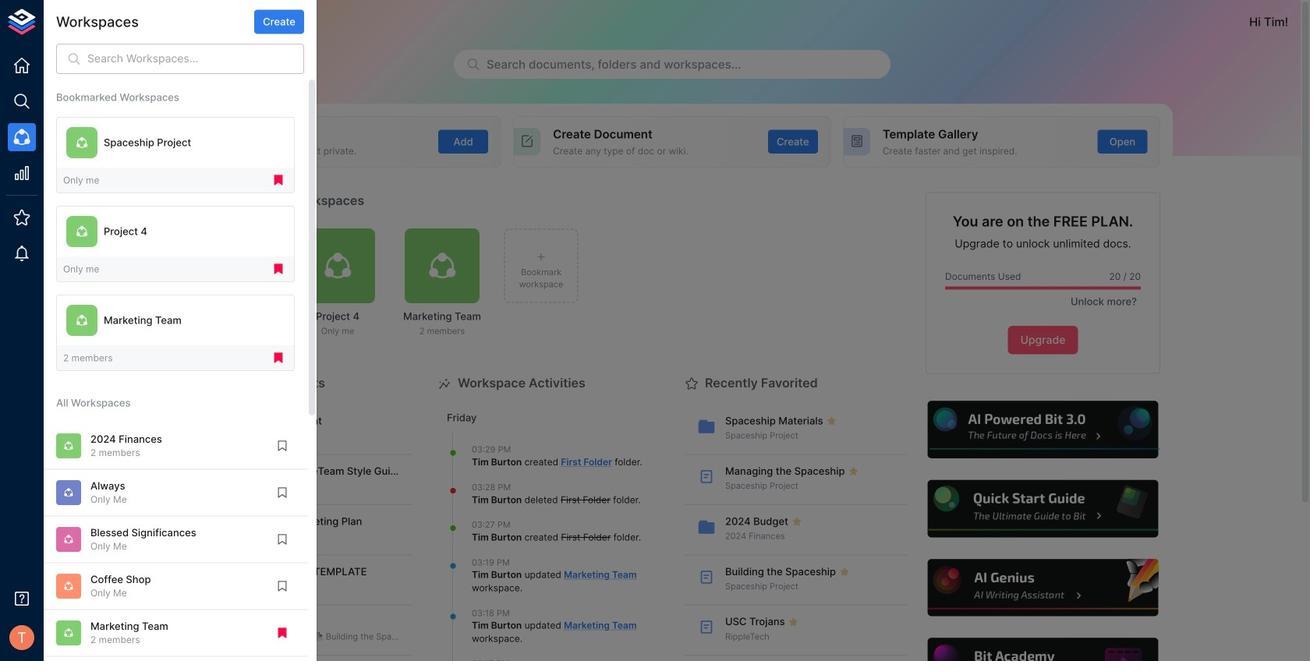 Task type: locate. For each thing, give the bounding box(es) containing it.
4 help image from the top
[[926, 636, 1161, 662]]

remove bookmark image
[[271, 173, 286, 187], [271, 262, 286, 276], [271, 351, 286, 365], [275, 626, 289, 640]]

1 vertical spatial bookmark image
[[275, 533, 289, 547]]

2 vertical spatial bookmark image
[[275, 580, 289, 594]]

1 bookmark image from the top
[[275, 439, 289, 453]]

2 bookmark image from the top
[[275, 533, 289, 547]]

0 vertical spatial bookmark image
[[275, 439, 289, 453]]

help image
[[926, 399, 1161, 461], [926, 478, 1161, 540], [926, 557, 1161, 619], [926, 636, 1161, 662]]

bookmark image
[[275, 439, 289, 453], [275, 533, 289, 547], [275, 580, 289, 594]]



Task type: vqa. For each thing, say whether or not it's contained in the screenshot.
Remove Bookmark image
yes



Task type: describe. For each thing, give the bounding box(es) containing it.
Search Workspaces... text field
[[87, 44, 304, 74]]

bookmark image
[[275, 486, 289, 500]]

3 bookmark image from the top
[[275, 580, 289, 594]]

1 help image from the top
[[926, 399, 1161, 461]]

2 help image from the top
[[926, 478, 1161, 540]]

3 help image from the top
[[926, 557, 1161, 619]]



